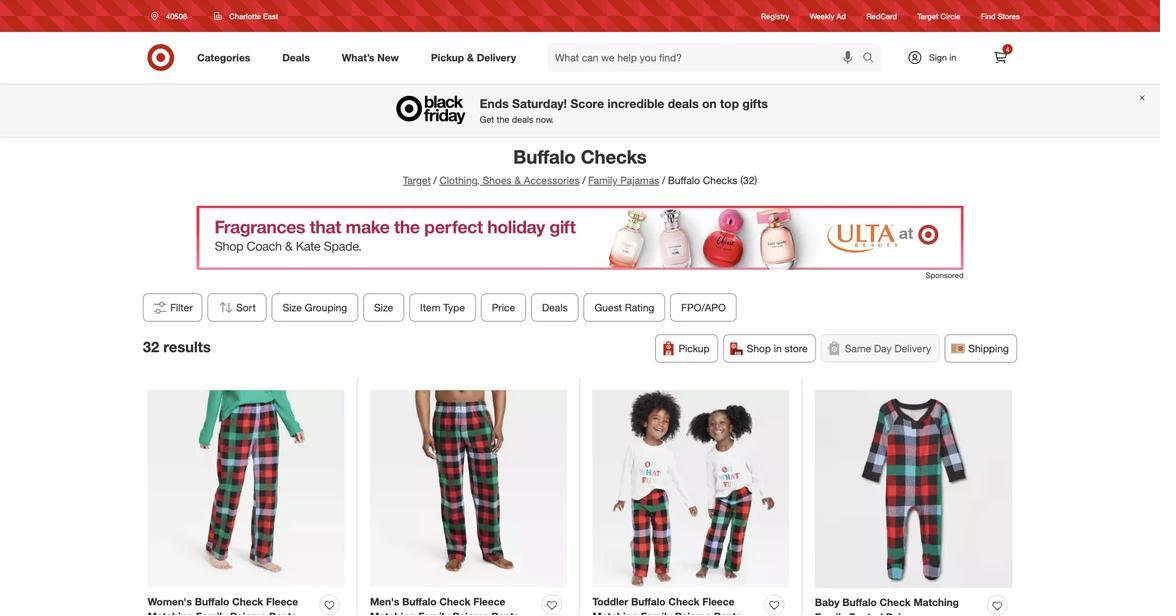 Task type: describe. For each thing, give the bounding box(es) containing it.
day
[[875, 342, 892, 355]]

guest rating button
[[584, 294, 666, 322]]

filter
[[170, 301, 193, 314]]

search button
[[857, 43, 888, 74]]

shop in store
[[747, 342, 808, 355]]

incredible
[[608, 96, 665, 111]]

weekly
[[810, 11, 835, 21]]

size grouping
[[283, 301, 348, 314]]

What can we help you find? suggestions appear below search field
[[548, 43, 866, 72]]

circle
[[941, 11, 961, 21]]

get
[[480, 114, 495, 125]]

toddler buffalo check fleece matching family pajama pants 
[[593, 596, 749, 615]]

deals link
[[272, 43, 326, 72]]

shoes
[[483, 174, 512, 187]]

advertisement region
[[197, 206, 964, 270]]

men's buffalo check fleece matching family pajama pants 
[[370, 596, 527, 615]]

price
[[492, 301, 516, 314]]

pajama for women's buffalo check fleece matching family pajama pants 
[[230, 610, 266, 615]]

clothing, shoes & accessories link
[[440, 174, 580, 187]]

weekly ad
[[810, 11, 847, 21]]

target inside buffalo checks target / clothing, shoes & accessories / family pajamas / buffalo checks (32)
[[403, 174, 431, 187]]

now.
[[536, 114, 554, 125]]

matching for men's buffalo check fleece matching family pajama pants 
[[370, 610, 416, 615]]

shop
[[747, 342, 771, 355]]

shop in store button
[[723, 334, 816, 363]]

ends saturday! score incredible deals on top gifts get the deals now.
[[480, 96, 768, 125]]

0 vertical spatial deals
[[668, 96, 699, 111]]

price button
[[481, 294, 526, 322]]

fpo/apo button
[[671, 294, 737, 322]]

footed
[[850, 611, 883, 615]]

family inside buffalo checks target / clothing, shoes & accessories / family pajamas / buffalo checks (32)
[[589, 174, 618, 187]]

family pajamas link
[[589, 174, 660, 187]]

target link
[[403, 174, 431, 187]]

2 / from the left
[[583, 174, 586, 187]]

family for toddler buffalo check fleece matching family pajama pants 
[[641, 610, 672, 615]]

1 vertical spatial checks
[[703, 174, 738, 187]]

find stores
[[981, 11, 1020, 21]]

fleece for men's buffalo check fleece matching family pajama pants 
[[474, 596, 506, 608]]

pickup button
[[655, 334, 718, 363]]

baby buffalo check matching family footed pajama link
[[815, 595, 983, 615]]

search
[[857, 52, 888, 65]]

sign
[[930, 52, 948, 63]]

stores
[[998, 11, 1020, 21]]

40506 button
[[143, 4, 201, 27]]

women's buffalo check fleece matching family pajama pants 
[[148, 596, 304, 615]]

0 horizontal spatial deals
[[512, 114, 534, 125]]

buffalo checks target / clothing, shoes & accessories / family pajamas / buffalo checks (32)
[[403, 145, 758, 187]]

check for toddler
[[669, 596, 700, 608]]

baby buffalo check matching family footed pajama 
[[815, 596, 969, 615]]

matching for toddler buffalo check fleece matching family pajama pants 
[[593, 610, 638, 615]]

3 / from the left
[[662, 174, 666, 187]]

buffalo for toddler buffalo check fleece matching family pajama pants 
[[632, 596, 666, 608]]

check for baby
[[880, 596, 911, 609]]

size button
[[364, 294, 404, 322]]

deals button
[[532, 294, 579, 322]]

pickup & delivery
[[431, 51, 516, 64]]

(32)
[[741, 174, 758, 187]]

ends
[[480, 96, 509, 111]]

redcard link
[[867, 11, 898, 21]]

4 link
[[987, 43, 1015, 72]]

registry
[[761, 11, 790, 21]]

registry link
[[761, 11, 790, 21]]

ad
[[837, 11, 847, 21]]

find stores link
[[981, 11, 1020, 21]]

family for women's buffalo check fleece matching family pajama pants 
[[196, 610, 227, 615]]

charlotte east button
[[206, 4, 287, 27]]

32 results
[[143, 338, 211, 356]]

delivery for pickup & delivery
[[477, 51, 516, 64]]

pajama for baby buffalo check matching family footed pajama 
[[886, 611, 923, 615]]

size grouping button
[[272, 294, 358, 322]]

buffalo for baby buffalo check matching family footed pajama 
[[843, 596, 877, 609]]

4
[[1006, 45, 1010, 53]]

1 horizontal spatial target
[[918, 11, 939, 21]]

buffalo up accessories
[[514, 145, 576, 168]]

redcard
[[867, 11, 898, 21]]

what's new link
[[331, 43, 415, 72]]

fleece for women's buffalo check fleece matching family pajama pants 
[[266, 596, 298, 608]]

fleece for toddler buffalo check fleece matching family pajama pants 
[[703, 596, 735, 608]]

categories
[[197, 51, 251, 64]]

men's
[[370, 596, 400, 608]]

item type
[[420, 301, 465, 314]]

what's
[[342, 51, 375, 64]]

family inside baby buffalo check matching family footed pajama
[[815, 611, 847, 615]]

find
[[981, 11, 996, 21]]

score
[[571, 96, 605, 111]]

same
[[845, 342, 872, 355]]



Task type: vqa. For each thing, say whether or not it's contained in the screenshot.
Baby Buffalo Check Matching Family Footed Pajama
yes



Task type: locate. For each thing, give the bounding box(es) containing it.
size inside button
[[283, 301, 302, 314]]

men's buffalo check fleece matching family pajama pants link
[[370, 595, 537, 615]]

deals inside "link"
[[282, 51, 310, 64]]

pants for women's buffalo check fleece matching family pajama pants 
[[269, 610, 297, 615]]

delivery right day
[[895, 342, 932, 355]]

buffalo inside "toddler buffalo check fleece matching family pajama pants"
[[632, 596, 666, 608]]

in left store
[[774, 342, 782, 355]]

deals left on
[[668, 96, 699, 111]]

0 horizontal spatial checks
[[581, 145, 647, 168]]

baby
[[815, 596, 840, 609]]

1 fleece from the left
[[266, 596, 298, 608]]

check inside "toddler buffalo check fleece matching family pajama pants"
[[669, 596, 700, 608]]

0 vertical spatial checks
[[581, 145, 647, 168]]

/
[[434, 174, 437, 187], [583, 174, 586, 187], [662, 174, 666, 187]]

pajama inside women's buffalo check fleece matching family pajama pants
[[230, 610, 266, 615]]

toddler
[[593, 596, 629, 608]]

grouping
[[305, 301, 348, 314]]

pants
[[269, 610, 297, 615], [492, 610, 520, 615], [714, 610, 742, 615]]

matching inside baby buffalo check matching family footed pajama
[[914, 596, 959, 609]]

matching for women's buffalo check fleece matching family pajama pants 
[[148, 610, 193, 615]]

pickup
[[431, 51, 464, 64], [679, 342, 710, 355]]

item
[[420, 301, 441, 314]]

size for size
[[374, 301, 394, 314]]

1 horizontal spatial pickup
[[679, 342, 710, 355]]

32
[[143, 338, 159, 356]]

3 fleece from the left
[[703, 596, 735, 608]]

check inside women's buffalo check fleece matching family pajama pants
[[232, 596, 263, 608]]

target circle
[[918, 11, 961, 21]]

in
[[950, 52, 957, 63], [774, 342, 782, 355]]

0 horizontal spatial delivery
[[477, 51, 516, 64]]

in right "sign"
[[950, 52, 957, 63]]

1 vertical spatial pickup
[[679, 342, 710, 355]]

& inside buffalo checks target / clothing, shoes & accessories / family pajamas / buffalo checks (32)
[[515, 174, 521, 187]]

2 horizontal spatial /
[[662, 174, 666, 187]]

results
[[163, 338, 211, 356]]

check for women's
[[232, 596, 263, 608]]

0 vertical spatial pickup
[[431, 51, 464, 64]]

accessories
[[524, 174, 580, 187]]

1 vertical spatial delivery
[[895, 342, 932, 355]]

40506
[[166, 11, 187, 21]]

women's buffalo check fleece matching family pajama pants link
[[148, 595, 315, 615]]

0 vertical spatial delivery
[[477, 51, 516, 64]]

size
[[283, 301, 302, 314], [374, 301, 394, 314]]

0 horizontal spatial pants
[[269, 610, 297, 615]]

women's buffalo check fleece matching family pajama pants - wondershop™ green/red/black image
[[148, 390, 345, 587], [148, 390, 345, 587]]

1 horizontal spatial deals
[[668, 96, 699, 111]]

item type button
[[410, 294, 476, 322]]

sponsored
[[926, 270, 964, 280]]

toddler buffalo check fleece matching family pajama pants link
[[593, 595, 760, 615]]

&
[[467, 51, 474, 64], [515, 174, 521, 187]]

women's
[[148, 596, 192, 608]]

0 horizontal spatial fleece
[[266, 596, 298, 608]]

/ right accessories
[[583, 174, 586, 187]]

1 horizontal spatial /
[[583, 174, 586, 187]]

clothing,
[[440, 174, 480, 187]]

top
[[720, 96, 739, 111]]

1 vertical spatial &
[[515, 174, 521, 187]]

2 horizontal spatial fleece
[[703, 596, 735, 608]]

saturday!
[[512, 96, 567, 111]]

charlotte east
[[230, 11, 278, 21]]

sort button
[[208, 294, 267, 322]]

buffalo up "footed" on the right of the page
[[843, 596, 877, 609]]

pants inside "toddler buffalo check fleece matching family pajama pants"
[[714, 610, 742, 615]]

1 horizontal spatial pants
[[492, 610, 520, 615]]

1 size from the left
[[283, 301, 302, 314]]

weekly ad link
[[810, 11, 847, 21]]

shipping button
[[945, 334, 1018, 363]]

1 horizontal spatial in
[[950, 52, 957, 63]]

0 horizontal spatial in
[[774, 342, 782, 355]]

buffalo right men's
[[402, 596, 437, 608]]

rating
[[625, 301, 655, 314]]

pickup down fpo/apo button
[[679, 342, 710, 355]]

0 vertical spatial deals
[[282, 51, 310, 64]]

type
[[444, 301, 465, 314]]

delivery for same day delivery
[[895, 342, 932, 355]]

buffalo
[[514, 145, 576, 168], [668, 174, 700, 187], [195, 596, 229, 608], [402, 596, 437, 608], [632, 596, 666, 608], [843, 596, 877, 609]]

pajama inside baby buffalo check matching family footed pajama
[[886, 611, 923, 615]]

deals inside button
[[542, 301, 568, 314]]

pajama
[[230, 610, 266, 615], [453, 610, 489, 615], [675, 610, 712, 615], [886, 611, 923, 615]]

target circle link
[[918, 11, 961, 21]]

0 horizontal spatial /
[[434, 174, 437, 187]]

buffalo right toddler
[[632, 596, 666, 608]]

men's buffalo check fleece matching family pajama pants - wondershop™ green/red/black image
[[370, 390, 567, 587], [370, 390, 567, 587]]

check for men's
[[440, 596, 471, 608]]

delivery up ends
[[477, 51, 516, 64]]

the
[[497, 114, 510, 125]]

guest rating
[[595, 301, 655, 314]]

check inside baby buffalo check matching family footed pajama
[[880, 596, 911, 609]]

1 horizontal spatial &
[[515, 174, 521, 187]]

deals left what's
[[282, 51, 310, 64]]

target left "clothing,"
[[403, 174, 431, 187]]

1 horizontal spatial fleece
[[474, 596, 506, 608]]

3 pants from the left
[[714, 610, 742, 615]]

matching inside men's buffalo check fleece matching family pajama pants
[[370, 610, 416, 615]]

buffalo for women's buffalo check fleece matching family pajama pants 
[[195, 596, 229, 608]]

0 horizontal spatial size
[[283, 301, 302, 314]]

same day delivery button
[[822, 334, 940, 363]]

in inside the sign in link
[[950, 52, 957, 63]]

fleece inside "toddler buffalo check fleece matching family pajama pants"
[[703, 596, 735, 608]]

deals for deals button
[[542, 301, 568, 314]]

charlotte
[[230, 11, 261, 21]]

1 horizontal spatial checks
[[703, 174, 738, 187]]

1 / from the left
[[434, 174, 437, 187]]

in inside shop in store button
[[774, 342, 782, 355]]

toddler buffalo check fleece matching family pajama pants - wondershop™ black/green/red image
[[593, 390, 790, 587], [593, 390, 790, 587]]

pajamas
[[621, 174, 660, 187]]

2 horizontal spatial pants
[[714, 610, 742, 615]]

checks
[[581, 145, 647, 168], [703, 174, 738, 187]]

0 vertical spatial &
[[467, 51, 474, 64]]

categories link
[[186, 43, 267, 72]]

0 vertical spatial target
[[918, 11, 939, 21]]

pickup for pickup
[[679, 342, 710, 355]]

fleece inside men's buffalo check fleece matching family pajama pants
[[474, 596, 506, 608]]

shipping
[[969, 342, 1009, 355]]

same day delivery
[[845, 342, 932, 355]]

0 horizontal spatial &
[[467, 51, 474, 64]]

buffalo for men's buffalo check fleece matching family pajama pants 
[[402, 596, 437, 608]]

size left the "item"
[[374, 301, 394, 314]]

matching
[[914, 596, 959, 609], [148, 610, 193, 615], [370, 610, 416, 615], [593, 610, 638, 615]]

pants for toddler buffalo check fleece matching family pajama pants 
[[714, 610, 742, 615]]

sign in
[[930, 52, 957, 63]]

size inside button
[[374, 301, 394, 314]]

pickup for pickup & delivery
[[431, 51, 464, 64]]

baby buffalo check matching family footed pajama - wondershop™ green/red/black image
[[815, 390, 1013, 588], [815, 390, 1013, 588]]

pants for men's buffalo check fleece matching family pajama pants 
[[492, 610, 520, 615]]

1 horizontal spatial deals
[[542, 301, 568, 314]]

buffalo right women's
[[195, 596, 229, 608]]

family inside "toddler buffalo check fleece matching family pajama pants"
[[641, 610, 672, 615]]

buffalo inside men's buffalo check fleece matching family pajama pants
[[402, 596, 437, 608]]

0 horizontal spatial target
[[403, 174, 431, 187]]

check
[[232, 596, 263, 608], [440, 596, 471, 608], [669, 596, 700, 608], [880, 596, 911, 609]]

0 vertical spatial in
[[950, 52, 957, 63]]

store
[[785, 342, 808, 355]]

size for size grouping
[[283, 301, 302, 314]]

checks up family pajamas link
[[581, 145, 647, 168]]

0 horizontal spatial deals
[[282, 51, 310, 64]]

sign in link
[[897, 43, 977, 72]]

pajama for toddler buffalo check fleece matching family pajama pants 
[[675, 610, 712, 615]]

2 pants from the left
[[492, 610, 520, 615]]

fleece
[[266, 596, 298, 608], [474, 596, 506, 608], [703, 596, 735, 608]]

pickup right new
[[431, 51, 464, 64]]

1 pants from the left
[[269, 610, 297, 615]]

east
[[263, 11, 278, 21]]

buffalo inside women's buffalo check fleece matching family pajama pants
[[195, 596, 229, 608]]

target left circle at the top of page
[[918, 11, 939, 21]]

delivery
[[477, 51, 516, 64], [895, 342, 932, 355]]

deals for deals "link"
[[282, 51, 310, 64]]

pickup & delivery link
[[420, 43, 532, 72]]

in for shop
[[774, 342, 782, 355]]

check inside men's buffalo check fleece matching family pajama pants
[[440, 596, 471, 608]]

delivery inside button
[[895, 342, 932, 355]]

pants inside women's buffalo check fleece matching family pajama pants
[[269, 610, 297, 615]]

/ right target link
[[434, 174, 437, 187]]

1 vertical spatial deals
[[542, 301, 568, 314]]

fleece inside women's buffalo check fleece matching family pajama pants
[[266, 596, 298, 608]]

1 vertical spatial in
[[774, 342, 782, 355]]

pajama inside "toddler buffalo check fleece matching family pajama pants"
[[675, 610, 712, 615]]

guest
[[595, 301, 622, 314]]

family inside women's buffalo check fleece matching family pajama pants
[[196, 610, 227, 615]]

family for men's buffalo check fleece matching family pajama pants 
[[419, 610, 450, 615]]

sort
[[236, 301, 256, 314]]

1 vertical spatial target
[[403, 174, 431, 187]]

filter button
[[143, 294, 202, 322]]

1 horizontal spatial delivery
[[895, 342, 932, 355]]

checks left (32)
[[703, 174, 738, 187]]

1 vertical spatial deals
[[512, 114, 534, 125]]

1 horizontal spatial size
[[374, 301, 394, 314]]

family
[[589, 174, 618, 187], [196, 610, 227, 615], [419, 610, 450, 615], [641, 610, 672, 615], [815, 611, 847, 615]]

family inside men's buffalo check fleece matching family pajama pants
[[419, 610, 450, 615]]

2 size from the left
[[374, 301, 394, 314]]

matching inside "toddler buffalo check fleece matching family pajama pants"
[[593, 610, 638, 615]]

matching inside women's buffalo check fleece matching family pajama pants
[[148, 610, 193, 615]]

buffalo right pajamas on the right top
[[668, 174, 700, 187]]

deals right price
[[542, 301, 568, 314]]

fpo/apo
[[682, 301, 726, 314]]

pickup inside button
[[679, 342, 710, 355]]

new
[[378, 51, 399, 64]]

0 horizontal spatial pickup
[[431, 51, 464, 64]]

buffalo inside baby buffalo check matching family footed pajama
[[843, 596, 877, 609]]

what's new
[[342, 51, 399, 64]]

in for sign
[[950, 52, 957, 63]]

pajama inside men's buffalo check fleece matching family pajama pants
[[453, 610, 489, 615]]

size left "grouping"
[[283, 301, 302, 314]]

gifts
[[743, 96, 768, 111]]

pajama for men's buffalo check fleece matching family pajama pants 
[[453, 610, 489, 615]]

pants inside men's buffalo check fleece matching family pajama pants
[[492, 610, 520, 615]]

deals right the
[[512, 114, 534, 125]]

/ right pajamas on the right top
[[662, 174, 666, 187]]

2 fleece from the left
[[474, 596, 506, 608]]



